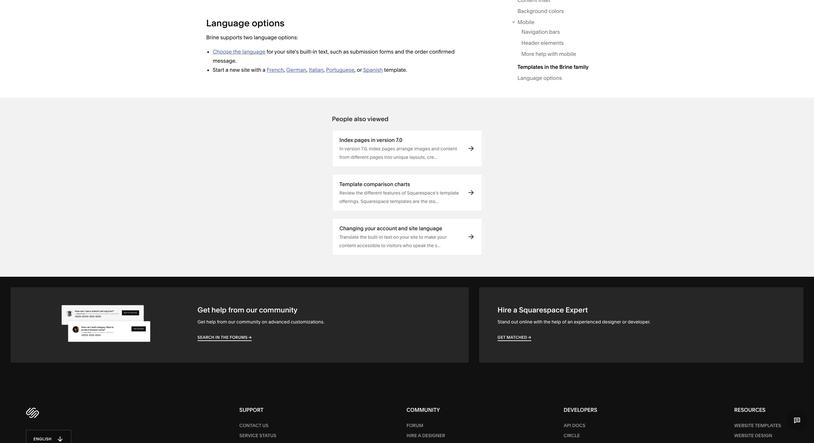 Task type: describe. For each thing, give the bounding box(es) containing it.
people
[[332, 115, 353, 123]]

start a new site with a french , german , italian , portuguese , or spanish template.
[[213, 67, 407, 73]]

people also viewed
[[332, 115, 389, 123]]

for
[[267, 48, 273, 55]]

from for get help from our community on advanced customizations.
[[217, 319, 227, 325]]

elements
[[541, 40, 564, 46]]

2 , from the left
[[306, 67, 308, 73]]

1 → from the left
[[248, 335, 252, 340]]

hire for hire a designer
[[407, 433, 417, 439]]

navigation bars link
[[522, 28, 560, 39]]

templates in the brine family
[[518, 64, 589, 70]]

matched
[[507, 335, 527, 340]]

index
[[340, 137, 353, 143]]

features
[[383, 190, 401, 196]]

community for get help from our community on advanced customizations.
[[236, 319, 261, 325]]

unique
[[394, 154, 409, 160]]

the up accessible on the bottom left of page
[[360, 234, 367, 240]]

more
[[522, 51, 535, 57]]

on inside 'changing your account and site language translate the built-in text on your site to make your content accessible to visitors who speak the s...'
[[393, 234, 399, 240]]

1 vertical spatial site
[[409, 225, 418, 232]]

with inside more help with mobile link
[[548, 51, 558, 57]]

background
[[518, 8, 548, 14]]

hire a designer
[[407, 433, 445, 439]]

0 vertical spatial language
[[206, 17, 250, 29]]

resources
[[735, 407, 766, 414]]

your up the who
[[400, 234, 409, 240]]

the down 'template'
[[356, 190, 363, 196]]

1 vertical spatial pages
[[382, 146, 395, 152]]

supports
[[220, 34, 242, 41]]

hire for hire a squarespace expert
[[498, 306, 512, 315]]

0 horizontal spatial options
[[252, 17, 285, 29]]

the right are
[[421, 199, 428, 204]]

forums
[[230, 335, 248, 340]]

brine supports two language options:
[[206, 34, 298, 41]]

new
[[230, 67, 240, 73]]

site's
[[287, 48, 299, 55]]

background colors
[[518, 8, 564, 14]]

designer
[[422, 433, 445, 439]]

0 vertical spatial pages
[[355, 137, 370, 143]]

help for get help from our community on advanced customizations.
[[206, 319, 216, 325]]

service status
[[239, 433, 276, 439]]

sta...
[[429, 199, 438, 204]]

different inside index pages in version 7.0 in version 7.0, index pages arrange images and content from different pages into unique layouts, cre...
[[351, 154, 369, 160]]

in inside index pages in version 7.0 in version 7.0, index pages arrange images and content from different pages into unique layouts, cre...
[[371, 137, 376, 143]]

forms
[[380, 48, 394, 55]]

in inside 'changing your account and site language translate the built-in text on your site to make your content accessible to visitors who speak the s...'
[[379, 234, 383, 240]]

1 vertical spatial to
[[381, 243, 386, 249]]

1 horizontal spatial of
[[562, 319, 567, 325]]

4 , from the left
[[355, 67, 356, 73]]

confirmed
[[429, 48, 455, 55]]

message.
[[213, 57, 237, 64]]

offerings.
[[340, 199, 360, 204]]

arrange
[[396, 146, 413, 152]]

index
[[369, 146, 381, 152]]

customizations.
[[291, 319, 325, 325]]

in down more help with mobile link
[[545, 64, 549, 70]]

german
[[286, 67, 306, 73]]

status
[[260, 433, 276, 439]]

who
[[403, 243, 412, 249]]

submission
[[350, 48, 378, 55]]

your up s...
[[437, 234, 447, 240]]

english
[[33, 437, 52, 442]]

and inside for your site's built-in text, such as submission forms and the order confirmed message.
[[395, 48, 404, 55]]

template comparison charts review the different features of squarespace's template offerings. squarespace templates are the sta...
[[340, 181, 459, 204]]

text
[[384, 234, 392, 240]]

hire a designer link
[[407, 431, 445, 441]]

the inside for your site's built-in text, such as submission forms and the order confirmed message.
[[406, 48, 414, 55]]

spanish
[[363, 67, 383, 73]]

header elements link
[[522, 39, 564, 50]]

from inside index pages in version 7.0 in version 7.0, index pages arrange images and content from different pages into unique layouts, cre...
[[340, 154, 350, 160]]

choose the language link
[[213, 48, 266, 55]]

start
[[213, 67, 224, 73]]

s...
[[435, 243, 441, 249]]

english button
[[26, 431, 71, 443]]

website design link
[[735, 431, 788, 441]]

stand
[[498, 319, 510, 325]]

templates inside templates in the brine family link
[[518, 64, 543, 70]]

forum link
[[407, 421, 445, 431]]

navigation
[[522, 29, 548, 35]]

website design
[[735, 433, 773, 439]]

community for get help from our community
[[259, 306, 298, 315]]

charts
[[395, 181, 410, 187]]

1 vertical spatial version
[[345, 146, 360, 152]]

viewed
[[368, 115, 389, 123]]

0 vertical spatial site
[[241, 67, 250, 73]]

your left the 'account'
[[365, 225, 376, 232]]

search
[[198, 335, 214, 340]]

english link
[[26, 431, 239, 443]]

1 horizontal spatial language options
[[518, 75, 562, 82]]

website for website templates
[[735, 423, 754, 429]]

text,
[[319, 48, 329, 55]]

in
[[340, 146, 344, 152]]

into
[[384, 154, 393, 160]]

visitors
[[387, 243, 402, 249]]

service
[[239, 433, 258, 439]]

contact
[[239, 423, 261, 429]]

help left an
[[552, 319, 561, 325]]

1 vertical spatial or
[[623, 319, 627, 325]]

get for get help from our community
[[198, 306, 210, 315]]

search in the forums →
[[198, 335, 252, 340]]

0 vertical spatial language options
[[206, 17, 285, 29]]

support
[[239, 407, 264, 414]]

get matched →
[[498, 335, 532, 340]]

mobile
[[518, 19, 535, 25]]

french
[[267, 67, 284, 73]]

layouts,
[[410, 154, 426, 160]]

1 vertical spatial language
[[518, 75, 543, 82]]

built- inside for your site's built-in text, such as submission forms and the order confirmed message.
[[300, 48, 313, 55]]

get help from our community
[[198, 306, 298, 315]]

for your site's built-in text, such as submission forms and the order confirmed message.
[[213, 48, 455, 64]]

speak
[[413, 243, 426, 249]]

website templates
[[735, 423, 782, 429]]

developers
[[564, 407, 598, 414]]

0 vertical spatial version
[[377, 137, 395, 143]]

expert
[[566, 306, 588, 315]]



Task type: locate. For each thing, give the bounding box(es) containing it.
hire down forum
[[407, 433, 417, 439]]

1 horizontal spatial built-
[[368, 234, 379, 240]]

0 horizontal spatial on
[[262, 319, 267, 325]]

built-
[[300, 48, 313, 55], [368, 234, 379, 240]]

7.0
[[396, 137, 403, 143]]

site up the who
[[409, 225, 418, 232]]

0 vertical spatial to
[[419, 234, 423, 240]]

index pages in version 7.0 in version 7.0, index pages arrange images and content from different pages into unique layouts, cre...
[[340, 137, 457, 160]]

templates up 'design'
[[755, 423, 782, 429]]

0 vertical spatial and
[[395, 48, 404, 55]]

brine
[[206, 34, 219, 41], [560, 64, 573, 70]]

content inside index pages in version 7.0 in version 7.0, index pages arrange images and content from different pages into unique layouts, cre...
[[441, 146, 457, 152]]

squarespace down comparison
[[361, 199, 389, 204]]

account
[[377, 225, 397, 232]]

2 → from the left
[[528, 335, 532, 340]]

2 horizontal spatial from
[[340, 154, 350, 160]]

community
[[259, 306, 298, 315], [236, 319, 261, 325]]

0 horizontal spatial from
[[217, 319, 227, 325]]

language up for
[[254, 34, 277, 41]]

content inside 'changing your account and site language translate the built-in text on your site to make your content accessible to visitors who speak the s...'
[[340, 243, 356, 249]]

1 horizontal spatial on
[[393, 234, 399, 240]]

options up brine supports two language options:
[[252, 17, 285, 29]]

2 vertical spatial from
[[217, 319, 227, 325]]

also
[[354, 115, 366, 123]]

content right images
[[441, 146, 457, 152]]

designer
[[602, 319, 621, 325]]

squarespace up online
[[519, 306, 564, 315]]

from down in
[[340, 154, 350, 160]]

site up speak
[[410, 234, 418, 240]]

experienced
[[574, 319, 601, 325]]

1 vertical spatial different
[[364, 190, 382, 196]]

0 vertical spatial or
[[357, 67, 362, 73]]

1 horizontal spatial or
[[623, 319, 627, 325]]

,
[[284, 67, 285, 73], [306, 67, 308, 73], [324, 67, 325, 73], [355, 67, 356, 73]]

0 vertical spatial templates
[[518, 64, 543, 70]]

2 get from the top
[[198, 319, 205, 325]]

0 horizontal spatial built-
[[300, 48, 313, 55]]

1 get from the top
[[198, 306, 210, 315]]

help up search in the forums →
[[212, 306, 227, 315]]

and right 'forms'
[[395, 48, 404, 55]]

our
[[246, 306, 257, 315], [228, 319, 235, 325]]

help for more help with mobile
[[536, 51, 547, 57]]

0 vertical spatial website
[[735, 423, 754, 429]]

your inside for your site's built-in text, such as submission forms and the order confirmed message.
[[275, 48, 285, 55]]

of
[[402, 190, 406, 196], [562, 319, 567, 325]]

in up index
[[371, 137, 376, 143]]

or left spanish link
[[357, 67, 362, 73]]

language down brine supports two language options:
[[242, 48, 266, 55]]

get for get help from our community on advanced customizations.
[[198, 319, 205, 325]]

1 vertical spatial built-
[[368, 234, 379, 240]]

1 vertical spatial brine
[[560, 64, 573, 70]]

as
[[343, 48, 349, 55]]

api docs
[[564, 423, 586, 429]]

or right designer
[[623, 319, 627, 325]]

help down header elements link
[[536, 51, 547, 57]]

7.0,
[[361, 146, 368, 152]]

language inside 'changing your account and site language translate the built-in text on your site to make your content accessible to visitors who speak the s...'
[[419, 225, 442, 232]]

1 vertical spatial with
[[251, 67, 261, 73]]

1 website from the top
[[735, 423, 754, 429]]

french link
[[267, 67, 284, 73]]

0 vertical spatial language
[[254, 34, 277, 41]]

in left text
[[379, 234, 383, 240]]

0 vertical spatial hire
[[498, 306, 512, 315]]

language options down templates in the brine family link
[[518, 75, 562, 82]]

circle
[[564, 433, 580, 439]]

a left french
[[263, 67, 266, 73]]

background colors link
[[518, 7, 564, 18]]

1 vertical spatial on
[[262, 319, 267, 325]]

to down text
[[381, 243, 386, 249]]

family
[[574, 64, 589, 70]]

site right new
[[241, 67, 250, 73]]

circle link
[[564, 431, 616, 441]]

pages down index
[[370, 154, 383, 160]]

in inside for your site's built-in text, such as submission forms and the order confirmed message.
[[313, 48, 317, 55]]

header
[[522, 40, 540, 46]]

the left forums
[[221, 335, 229, 340]]

0 horizontal spatial hire
[[407, 433, 417, 439]]

pages
[[355, 137, 370, 143], [382, 146, 395, 152], [370, 154, 383, 160]]

order
[[415, 48, 428, 55]]

1 horizontal spatial with
[[534, 319, 543, 325]]

online
[[519, 319, 533, 325]]

1 vertical spatial of
[[562, 319, 567, 325]]

make
[[425, 234, 436, 240]]

0 horizontal spatial to
[[381, 243, 386, 249]]

contact us
[[239, 423, 269, 429]]

0 horizontal spatial squarespace
[[361, 199, 389, 204]]

and inside index pages in version 7.0 in version 7.0, index pages arrange images and content from different pages into unique layouts, cre...
[[431, 146, 440, 152]]

2 vertical spatial pages
[[370, 154, 383, 160]]

1 horizontal spatial brine
[[560, 64, 573, 70]]

website for website design
[[735, 433, 754, 439]]

0 horizontal spatial language options
[[206, 17, 285, 29]]

in left text, at top left
[[313, 48, 317, 55]]

1 vertical spatial squarespace
[[519, 306, 564, 315]]

0 horizontal spatial of
[[402, 190, 406, 196]]

our up get help from our community on advanced customizations.
[[246, 306, 257, 315]]

different down comparison
[[364, 190, 382, 196]]

on left advanced
[[262, 319, 267, 325]]

get
[[498, 335, 506, 340]]

0 horizontal spatial content
[[340, 243, 356, 249]]

1 horizontal spatial our
[[246, 306, 257, 315]]

community
[[407, 407, 440, 414]]

a
[[226, 67, 228, 73], [263, 67, 266, 73], [514, 306, 518, 315], [418, 433, 421, 439]]

help up search in the left bottom of the page
[[206, 319, 216, 325]]

hire inside "link"
[[407, 433, 417, 439]]

, left "german"
[[284, 67, 285, 73]]

api docs link
[[564, 421, 616, 431]]

options
[[252, 17, 285, 29], [544, 75, 562, 82]]

1 vertical spatial and
[[431, 146, 440, 152]]

→
[[248, 335, 252, 340], [528, 335, 532, 340]]

version
[[377, 137, 395, 143], [345, 146, 360, 152]]

1 horizontal spatial templates
[[755, 423, 782, 429]]

content
[[441, 146, 457, 152], [340, 243, 356, 249]]

→ right forums
[[248, 335, 252, 340]]

version down index
[[345, 146, 360, 152]]

0 vertical spatial brine
[[206, 34, 219, 41]]

language down the more
[[518, 75, 543, 82]]

portuguese link
[[326, 67, 355, 73]]

mobile
[[559, 51, 576, 57]]

of left an
[[562, 319, 567, 325]]

0 vertical spatial with
[[548, 51, 558, 57]]

1 vertical spatial hire
[[407, 433, 417, 439]]

the left s...
[[427, 243, 434, 249]]

footer image image
[[57, 299, 155, 352]]

spanish link
[[363, 67, 383, 73]]

templates inside website templates link
[[755, 423, 782, 429]]

→ right matched
[[528, 335, 532, 340]]

squarespace's
[[407, 190, 439, 196]]

0 vertical spatial options
[[252, 17, 285, 29]]

translate
[[340, 234, 359, 240]]

two
[[244, 34, 253, 41]]

accessible
[[357, 243, 380, 249]]

our for get help from our community on advanced customizations.
[[228, 319, 235, 325]]

1 horizontal spatial from
[[228, 306, 244, 315]]

built- right site's
[[300, 48, 313, 55]]

1 horizontal spatial version
[[377, 137, 395, 143]]

cre...
[[427, 154, 437, 160]]

with down elements
[[548, 51, 558, 57]]

content down translate on the bottom left
[[340, 243, 356, 249]]

version left the 7.0
[[377, 137, 395, 143]]

2 horizontal spatial with
[[548, 51, 558, 57]]

brine down mobile
[[560, 64, 573, 70]]

in right search in the left bottom of the page
[[216, 335, 220, 340]]

0 horizontal spatial our
[[228, 319, 235, 325]]

images
[[414, 146, 430, 152]]

1 vertical spatial content
[[340, 243, 356, 249]]

a for start a new site with a french , german , italian , portuguese , or spanish template.
[[226, 67, 228, 73]]

different inside template comparison charts review the different features of squarespace's template offerings. squarespace templates are the sta...
[[364, 190, 382, 196]]

language options
[[206, 17, 285, 29], [518, 75, 562, 82]]

pages up into
[[382, 146, 395, 152]]

0 vertical spatial on
[[393, 234, 399, 240]]

0 vertical spatial content
[[441, 146, 457, 152]]

italian
[[309, 67, 324, 73]]

, left italian
[[306, 67, 308, 73]]

0 horizontal spatial brine
[[206, 34, 219, 41]]

1 horizontal spatial hire
[[498, 306, 512, 315]]

0 vertical spatial squarespace
[[361, 199, 389, 204]]

a for hire a squarespace expert
[[514, 306, 518, 315]]

on right text
[[393, 234, 399, 240]]

0 vertical spatial different
[[351, 154, 369, 160]]

with left french link
[[251, 67, 261, 73]]

and
[[395, 48, 404, 55], [431, 146, 440, 152], [398, 225, 408, 232]]

0 vertical spatial get
[[198, 306, 210, 315]]

1 vertical spatial get
[[198, 319, 205, 325]]

hire a squarespace expert
[[498, 306, 588, 315]]

0 horizontal spatial version
[[345, 146, 360, 152]]

template.
[[384, 67, 407, 73]]

from
[[340, 154, 350, 160], [228, 306, 244, 315], [217, 319, 227, 325]]

squarespace inside template comparison charts review the different features of squarespace's template offerings. squarespace templates are the sta...
[[361, 199, 389, 204]]

, left portuguese "link"
[[324, 67, 325, 73]]

api
[[564, 423, 571, 429]]

pages up 7.0,
[[355, 137, 370, 143]]

such
[[330, 48, 342, 55]]

choose the language
[[213, 48, 266, 55]]

us
[[262, 423, 269, 429]]

colors
[[549, 8, 564, 14]]

2 vertical spatial with
[[534, 319, 543, 325]]

a left new
[[226, 67, 228, 73]]

language options up the two on the top of the page
[[206, 17, 285, 29]]

mobile link
[[518, 18, 641, 27]]

2 vertical spatial language
[[419, 225, 442, 232]]

of inside template comparison charts review the different features of squarespace's template offerings. squarespace templates are the sta...
[[402, 190, 406, 196]]

review
[[340, 190, 355, 196]]

, left spanish
[[355, 67, 356, 73]]

3 , from the left
[[324, 67, 325, 73]]

docs
[[573, 423, 586, 429]]

your right for
[[275, 48, 285, 55]]

website
[[735, 423, 754, 429], [735, 433, 754, 439]]

help for get help from our community
[[212, 306, 227, 315]]

0 horizontal spatial →
[[248, 335, 252, 340]]

with
[[548, 51, 558, 57], [251, 67, 261, 73], [534, 319, 543, 325]]

brine up choose
[[206, 34, 219, 41]]

templates down the more
[[518, 64, 543, 70]]

1 vertical spatial our
[[228, 319, 235, 325]]

website up website design
[[735, 423, 754, 429]]

0 vertical spatial built-
[[300, 48, 313, 55]]

contact us link
[[239, 421, 288, 431]]

0 horizontal spatial or
[[357, 67, 362, 73]]

design
[[755, 433, 773, 439]]

0 horizontal spatial templates
[[518, 64, 543, 70]]

of down the charts
[[402, 190, 406, 196]]

a for hire a designer
[[418, 433, 421, 439]]

advanced
[[268, 319, 290, 325]]

to up speak
[[419, 234, 423, 240]]

1 horizontal spatial to
[[419, 234, 423, 240]]

a down forum
[[418, 433, 421, 439]]

1 horizontal spatial content
[[441, 146, 457, 152]]

built- up accessible on the bottom left of page
[[368, 234, 379, 240]]

with right online
[[534, 319, 543, 325]]

1 horizontal spatial options
[[544, 75, 562, 82]]

from for get help from our community
[[228, 306, 244, 315]]

language up make
[[419, 225, 442, 232]]

1 horizontal spatial language
[[518, 75, 543, 82]]

the down hire a squarespace expert
[[544, 319, 551, 325]]

our up forums
[[228, 319, 235, 325]]

1 vertical spatial language options
[[518, 75, 562, 82]]

0 vertical spatial of
[[402, 190, 406, 196]]

the down more help with mobile link
[[550, 64, 558, 70]]

options down templates in the brine family link
[[544, 75, 562, 82]]

0 horizontal spatial language
[[206, 17, 250, 29]]

language up "supports"
[[206, 17, 250, 29]]

and inside 'changing your account and site language translate the built-in text on your site to make your content accessible to visitors who speak the s...'
[[398, 225, 408, 232]]

the right choose
[[233, 48, 241, 55]]

template
[[440, 190, 459, 196]]

1 vertical spatial options
[[544, 75, 562, 82]]

from up search in the forums →
[[217, 319, 227, 325]]

1 vertical spatial templates
[[755, 423, 782, 429]]

1 vertical spatial language
[[242, 48, 266, 55]]

0 vertical spatial from
[[340, 154, 350, 160]]

mobile button
[[511, 18, 641, 27]]

comparison
[[364, 181, 394, 187]]

from up get help from our community on advanced customizations.
[[228, 306, 244, 315]]

2 vertical spatial and
[[398, 225, 408, 232]]

0 vertical spatial community
[[259, 306, 298, 315]]

the left order
[[406, 48, 414, 55]]

1 horizontal spatial →
[[528, 335, 532, 340]]

1 , from the left
[[284, 67, 285, 73]]

community up advanced
[[259, 306, 298, 315]]

2 website from the top
[[735, 433, 754, 439]]

different down 7.0,
[[351, 154, 369, 160]]

0 horizontal spatial with
[[251, 67, 261, 73]]

and up cre...
[[431, 146, 440, 152]]

to
[[419, 234, 423, 240], [381, 243, 386, 249]]

hire up stand
[[498, 306, 512, 315]]

1 horizontal spatial squarespace
[[519, 306, 564, 315]]

or
[[357, 67, 362, 73], [623, 319, 627, 325]]

hire
[[498, 306, 512, 315], [407, 433, 417, 439]]

a up out
[[514, 306, 518, 315]]

2 vertical spatial site
[[410, 234, 418, 240]]

0 vertical spatial our
[[246, 306, 257, 315]]

1 vertical spatial from
[[228, 306, 244, 315]]

our for get help from our community
[[246, 306, 257, 315]]

forum
[[407, 423, 424, 429]]

and right the 'account'
[[398, 225, 408, 232]]

a inside "link"
[[418, 433, 421, 439]]

website down website templates
[[735, 433, 754, 439]]

built- inside 'changing your account and site language translate the built-in text on your site to make your content accessible to visitors who speak the s...'
[[368, 234, 379, 240]]

german link
[[286, 67, 306, 73]]

choose
[[213, 48, 232, 55]]

1 vertical spatial community
[[236, 319, 261, 325]]

help
[[536, 51, 547, 57], [212, 306, 227, 315], [206, 319, 216, 325], [552, 319, 561, 325]]

italian link
[[309, 67, 324, 73]]

community down get help from our community
[[236, 319, 261, 325]]

1 vertical spatial website
[[735, 433, 754, 439]]



Task type: vqa. For each thing, say whether or not it's contained in the screenshot.


